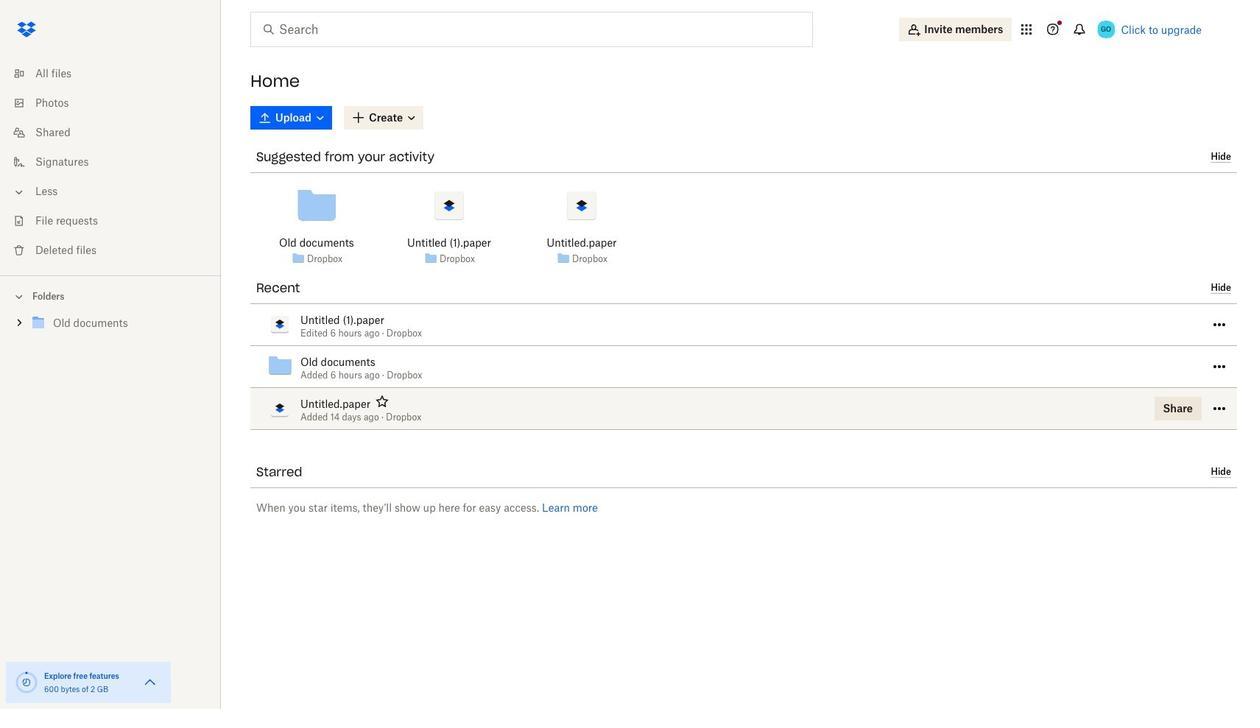 Task type: describe. For each thing, give the bounding box(es) containing it.
1 vertical spatial add to starred image
[[378, 350, 396, 368]]

0 vertical spatial add to starred image
[[387, 309, 405, 326]]

quota usage progress bar
[[15, 671, 38, 694]]



Task type: locate. For each thing, give the bounding box(es) containing it.
Search text field
[[279, 21, 782, 38]]

less image
[[12, 185, 27, 200]]

2 vertical spatial add to starred image
[[373, 392, 391, 410]]

list
[[0, 50, 221, 275]]

quota usage image
[[15, 671, 38, 694]]

add to starred image
[[387, 309, 405, 326], [378, 350, 396, 368], [373, 392, 391, 410]]

dropbox image
[[12, 15, 41, 44]]

main content
[[239, 103, 1237, 709]]



Task type: vqa. For each thing, say whether or not it's contained in the screenshot.
SHOW related to Show pinned items
no



